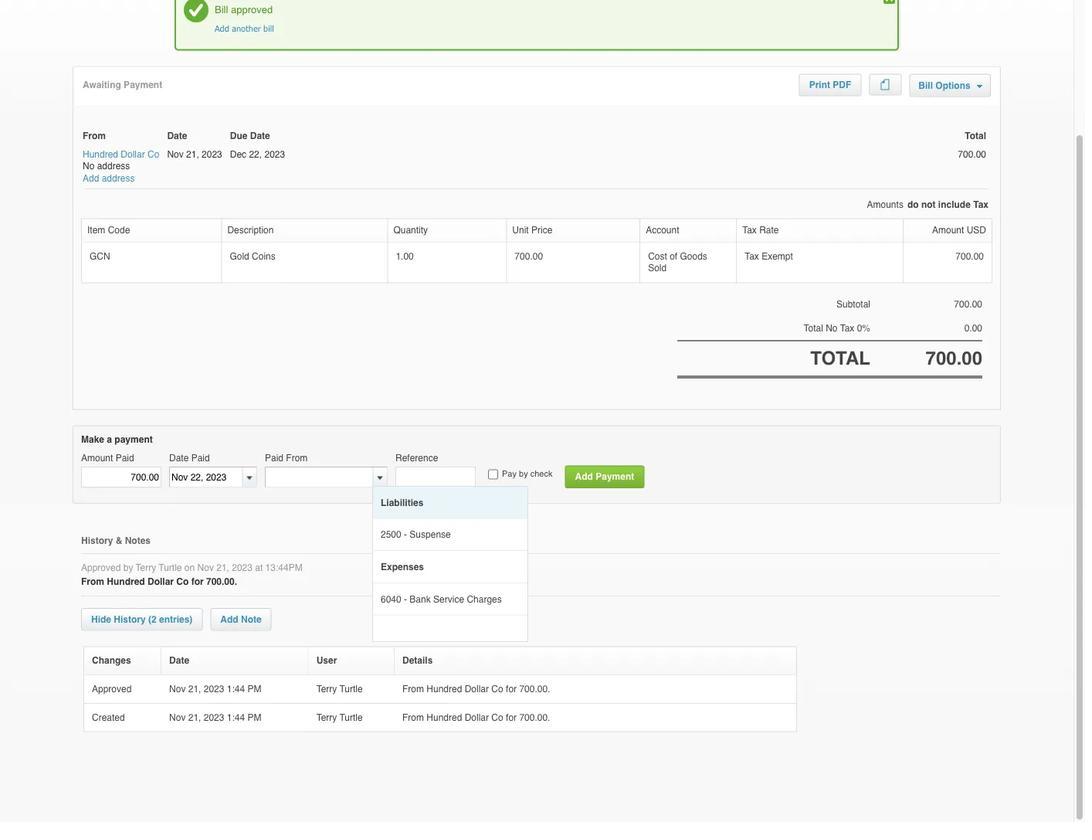 Task type: describe. For each thing, give the bounding box(es) containing it.
approved by terry turtle on nov 21, 2023 at 13:44pm from hundred dollar co for 700.00.
[[81, 563, 303, 588]]

awaiting
[[83, 80, 121, 91]]

1 vertical spatial address
[[102, 173, 135, 184]]

700.00 down unit price in the top of the page
[[515, 251, 543, 262]]

coins
[[252, 251, 276, 262]]

22,
[[249, 149, 262, 160]]

reference
[[396, 453, 438, 464]]

add inside "link"
[[575, 472, 593, 483]]

turtle for approved
[[340, 684, 363, 695]]

dollar inside the approved by terry turtle on nov 21, 2023 at 13:44pm from hundred dollar co for 700.00.
[[148, 577, 174, 588]]

amount for amount paid
[[81, 453, 113, 464]]

date for date paid
[[169, 453, 189, 464]]

6040
[[381, 594, 402, 605]]

cost of goods sold
[[649, 251, 708, 274]]

nov right created
[[169, 712, 186, 723]]

add inside bill approved add another bill
[[215, 24, 229, 34]]

&
[[116, 536, 122, 547]]

charges
[[467, 594, 502, 605]]

user
[[317, 656, 337, 667]]

Pay by check checkbox
[[488, 470, 498, 480]]

goods
[[681, 251, 708, 262]]

add address link
[[83, 173, 135, 185]]

price
[[532, 225, 553, 236]]

terry turtle for approved
[[317, 684, 366, 695]]

cost
[[649, 251, 668, 262]]

payment
[[115, 434, 153, 445]]

tax exempt
[[745, 251, 794, 262]]

changes
[[92, 656, 131, 667]]

pdf
[[833, 80, 852, 91]]

0 vertical spatial address
[[97, 161, 130, 172]]

paid for date paid
[[191, 453, 210, 464]]

tax left rate
[[743, 225, 757, 236]]

by for terry
[[123, 563, 133, 573]]

paid for amount paid
[[116, 453, 134, 464]]

0 vertical spatial history
[[81, 536, 113, 547]]

payment for add payment
[[596, 472, 635, 483]]

700.00 up include
[[959, 149, 987, 160]]

total 700.00
[[959, 131, 987, 160]]

another
[[232, 24, 261, 34]]

700.00. inside the approved by terry turtle on nov 21, 2023 at 13:44pm from hundred dollar co for 700.00.
[[206, 577, 237, 588]]

details
[[403, 656, 433, 667]]

from inside the approved by terry turtle on nov 21, 2023 at 13:44pm from hundred dollar co for 700.00.
[[81, 577, 104, 588]]

700.00 down 'usd'
[[956, 251, 985, 262]]

check
[[531, 470, 553, 479]]

bill options
[[919, 81, 974, 92]]

21, inside the approved by terry turtle on nov 21, 2023 at 13:44pm from hundred dollar co for 700.00.
[[217, 563, 229, 573]]

created
[[92, 712, 128, 723]]

- for 6040
[[404, 594, 407, 605]]

unit
[[513, 225, 529, 236]]

unit price
[[513, 225, 553, 236]]

Reference text field
[[396, 467, 476, 488]]

0.00
[[965, 323, 983, 334]]

amounts do not include tax
[[868, 199, 989, 210]]

6040 - bank service charges
[[381, 594, 502, 605]]

hundred inside from hundred dollar co no address add address
[[83, 149, 118, 160]]

subtotal
[[837, 299, 871, 310]]

entries)
[[159, 614, 193, 625]]

options
[[936, 81, 971, 92]]

print pdf
[[810, 80, 852, 91]]

paid from
[[265, 453, 308, 464]]

date paid
[[169, 453, 210, 464]]

gold coins
[[230, 251, 276, 262]]

1 horizontal spatial no
[[826, 323, 838, 334]]

date nov 21, 2023 due date dec 22, 2023
[[167, 131, 285, 160]]

amount usd
[[933, 225, 987, 236]]

code
[[108, 225, 130, 236]]

history & notes
[[81, 536, 151, 547]]

date for date nov 21, 2023 due date dec 22, 2023
[[167, 131, 187, 142]]

pay by check
[[502, 470, 553, 479]]

print
[[810, 80, 831, 91]]

include
[[939, 199, 971, 210]]

for inside the approved by terry turtle on nov 21, 2023 at 13:44pm from hundred dollar co for 700.00.
[[191, 577, 204, 588]]

approved for approved
[[92, 684, 134, 695]]

approved for approved by terry turtle on nov 21, 2023 at 13:44pm from hundred dollar co for 700.00.
[[81, 563, 121, 573]]

payment for awaiting payment
[[124, 80, 162, 91]]

pm for approved
[[248, 684, 262, 695]]

700.00. for created
[[520, 712, 551, 723]]

add payment link
[[565, 466, 645, 489]]

gcn
[[90, 251, 110, 262]]

item code
[[87, 225, 130, 236]]

co inside the approved by terry turtle on nov 21, 2023 at 13:44pm from hundred dollar co for 700.00.
[[176, 577, 189, 588]]

tax left 0%
[[841, 323, 855, 334]]

tax rate
[[743, 225, 779, 236]]

from hundred dollar co no address add address
[[83, 131, 160, 184]]

0%
[[858, 323, 871, 334]]

tax up 'usd'
[[974, 199, 989, 210]]

nov down 'entries)'
[[169, 684, 186, 695]]

make a payment
[[81, 434, 153, 445]]

from hundred dollar co for 700.00. for created
[[403, 712, 553, 723]]

amount for amount usd
[[933, 225, 965, 236]]

liabilities
[[381, 498, 424, 509]]

rate
[[760, 225, 779, 236]]

do
[[908, 199, 919, 210]]

date up 22,
[[250, 131, 270, 142]]

add another bill link
[[215, 24, 274, 34]]

bill
[[264, 24, 274, 34]]

Amount Paid text field
[[81, 467, 162, 488]]



Task type: vqa. For each thing, say whether or not it's contained in the screenshot.
the Invoice number Element
no



Task type: locate. For each thing, give the bounding box(es) containing it.
approved
[[81, 563, 121, 573], [92, 684, 134, 695]]

nov 21, 2023 1:44 pm
[[169, 684, 264, 695], [169, 712, 264, 723]]

nov 21, 2023 1:44 pm for created
[[169, 712, 264, 723]]

0 vertical spatial turtle
[[159, 563, 182, 573]]

2023
[[202, 149, 222, 160], [265, 149, 285, 160], [232, 563, 253, 573], [204, 684, 224, 695], [204, 712, 224, 723]]

1 vertical spatial turtle
[[340, 684, 363, 695]]

1:44
[[227, 684, 245, 695], [227, 712, 245, 723]]

terry inside the approved by terry turtle on nov 21, 2023 at 13:44pm from hundred dollar co for 700.00.
[[136, 563, 156, 573]]

700.00 down 0.00
[[926, 348, 983, 369]]

for
[[191, 577, 204, 588], [506, 684, 517, 695], [506, 712, 517, 723]]

terry
[[136, 563, 156, 573], [317, 684, 337, 695], [317, 712, 337, 723]]

2 vertical spatial turtle
[[340, 712, 363, 723]]

nov right on at the left
[[197, 563, 214, 573]]

date right from hundred dollar co no address add address
[[167, 131, 187, 142]]

Date Paid text field
[[170, 468, 243, 487]]

turtle inside the approved by terry turtle on nov 21, 2023 at 13:44pm from hundred dollar co for 700.00.
[[159, 563, 182, 573]]

add left note
[[221, 614, 239, 625]]

terry turtle for created
[[317, 712, 366, 723]]

- right the 6040
[[404, 594, 407, 605]]

of
[[670, 251, 678, 262]]

2 paid from the left
[[191, 453, 210, 464]]

0 horizontal spatial total
[[804, 323, 824, 334]]

1 1:44 from the top
[[227, 684, 245, 695]]

add left another
[[215, 24, 229, 34]]

1 horizontal spatial amount
[[933, 225, 965, 236]]

history left & on the left
[[81, 536, 113, 547]]

1 horizontal spatial bill
[[919, 81, 934, 92]]

0 horizontal spatial history
[[81, 536, 113, 547]]

0 vertical spatial for
[[191, 577, 204, 588]]

add down hundred dollar co link
[[83, 173, 99, 184]]

700.00. for approved
[[520, 684, 551, 695]]

exempt
[[762, 251, 794, 262]]

0 vertical spatial no
[[83, 161, 95, 172]]

pm for created
[[248, 712, 262, 723]]

sold
[[649, 263, 667, 274]]

bill for options
[[919, 81, 934, 92]]

bill inside bill approved add another bill
[[215, 4, 228, 16]]

1 from hundred dollar co for 700.00. from the top
[[403, 684, 553, 695]]

0 vertical spatial by
[[519, 470, 528, 479]]

total no tax 0%
[[804, 323, 871, 334]]

dec
[[230, 149, 247, 160]]

1 vertical spatial by
[[123, 563, 133, 573]]

for for created
[[506, 712, 517, 723]]

turtle for created
[[340, 712, 363, 723]]

1 nov 21, 2023 1:44 pm from the top
[[169, 684, 264, 695]]

1 - from the top
[[404, 530, 407, 541]]

quantity
[[394, 225, 428, 236]]

1 vertical spatial bill
[[919, 81, 934, 92]]

amount down make
[[81, 453, 113, 464]]

0 vertical spatial total
[[965, 131, 987, 142]]

hide history (2 entries)
[[91, 614, 193, 625]]

2 nov 21, 2023 1:44 pm from the top
[[169, 712, 264, 723]]

amounts
[[868, 199, 904, 210]]

0 vertical spatial -
[[404, 530, 407, 541]]

0 vertical spatial 1:44
[[227, 684, 245, 695]]

by inside the approved by terry turtle on nov 21, 2023 at 13:44pm from hundred dollar co for 700.00.
[[123, 563, 133, 573]]

1 horizontal spatial paid
[[191, 453, 210, 464]]

service
[[434, 594, 465, 605]]

tax left exempt
[[745, 251, 760, 262]]

1 vertical spatial -
[[404, 594, 407, 605]]

1 vertical spatial no
[[826, 323, 838, 334]]

1 vertical spatial pm
[[248, 712, 262, 723]]

1 terry turtle from the top
[[317, 684, 366, 695]]

0 vertical spatial 700.00.
[[206, 577, 237, 588]]

gold
[[230, 251, 249, 262]]

bill approved add another bill
[[215, 4, 274, 34]]

date
[[167, 131, 187, 142], [250, 131, 270, 142], [169, 453, 189, 464], [169, 656, 189, 667]]

hundred
[[83, 149, 118, 160], [107, 577, 145, 588], [427, 684, 462, 695], [427, 712, 462, 723]]

bill for approved
[[215, 4, 228, 16]]

no
[[83, 161, 95, 172], [826, 323, 838, 334]]

payment right 'check'
[[596, 472, 635, 483]]

1 horizontal spatial by
[[519, 470, 528, 479]]

1 vertical spatial 700.00.
[[520, 684, 551, 695]]

a
[[107, 434, 112, 445]]

0 vertical spatial terry turtle
[[317, 684, 366, 695]]

2 vertical spatial 700.00.
[[520, 712, 551, 723]]

1 vertical spatial terry turtle
[[317, 712, 366, 723]]

dollar inside from hundred dollar co no address add address
[[121, 149, 145, 160]]

address down hundred dollar co link
[[102, 173, 135, 184]]

total down options
[[965, 131, 987, 142]]

description
[[228, 225, 274, 236]]

date for date
[[169, 656, 189, 667]]

terry for approved
[[317, 684, 337, 695]]

- right 2500
[[404, 530, 407, 541]]

nov 21, 2023 1:44 pm for approved
[[169, 684, 264, 695]]

0 vertical spatial pm
[[248, 684, 262, 695]]

total for total no tax 0%
[[804, 323, 824, 334]]

2 horizontal spatial paid
[[265, 453, 284, 464]]

by
[[519, 470, 528, 479], [123, 563, 133, 573]]

None text field
[[266, 468, 373, 487]]

on
[[185, 563, 195, 573]]

bill left options
[[919, 81, 934, 92]]

make
[[81, 434, 104, 445]]

nov
[[167, 149, 184, 160], [197, 563, 214, 573], [169, 684, 186, 695], [169, 712, 186, 723]]

0 vertical spatial bill
[[215, 4, 228, 16]]

approved
[[231, 4, 273, 16]]

at
[[255, 563, 263, 573]]

add note
[[221, 614, 262, 625]]

nov inside the "date nov 21, 2023 due date dec 22, 2023"
[[167, 149, 184, 160]]

for for approved
[[506, 684, 517, 695]]

expenses
[[381, 562, 424, 573]]

total up "total" at the right of the page
[[804, 323, 824, 334]]

1 horizontal spatial payment
[[596, 472, 635, 483]]

by for check
[[519, 470, 528, 479]]

add inside from hundred dollar co no address add address
[[83, 173, 99, 184]]

co inside from hundred dollar co no address add address
[[148, 149, 160, 160]]

1 pm from the top
[[248, 684, 262, 695]]

1 vertical spatial terry
[[317, 684, 337, 695]]

1 vertical spatial history
[[114, 614, 146, 625]]

usd
[[967, 225, 987, 236]]

add inside add note link
[[221, 614, 239, 625]]

0 vertical spatial from hundred dollar co for 700.00.
[[403, 684, 553, 695]]

0 horizontal spatial amount
[[81, 453, 113, 464]]

approved down changes
[[92, 684, 134, 695]]

no up add address 'link'
[[83, 161, 95, 172]]

0 horizontal spatial by
[[123, 563, 133, 573]]

tax
[[974, 199, 989, 210], [743, 225, 757, 236], [745, 251, 760, 262], [841, 323, 855, 334]]

print pdf link
[[800, 75, 861, 96]]

0 vertical spatial payment
[[124, 80, 162, 91]]

from hundred dollar co for 700.00.
[[403, 684, 553, 695], [403, 712, 553, 723]]

0 horizontal spatial bill
[[215, 4, 228, 16]]

2 vertical spatial terry
[[317, 712, 337, 723]]

1 vertical spatial total
[[804, 323, 824, 334]]

not
[[922, 199, 936, 210]]

item
[[87, 225, 105, 236]]

0 vertical spatial amount
[[933, 225, 965, 236]]

1 vertical spatial amount
[[81, 453, 113, 464]]

pay
[[502, 470, 517, 479]]

hundred dollar co link
[[83, 149, 160, 161]]

0 vertical spatial terry
[[136, 563, 156, 573]]

by right pay at the left of page
[[519, 470, 528, 479]]

0 horizontal spatial paid
[[116, 453, 134, 464]]

2 vertical spatial for
[[506, 712, 517, 723]]

from hundred dollar co for 700.00. for approved
[[403, 684, 553, 695]]

total
[[965, 131, 987, 142], [804, 323, 824, 334]]

1 horizontal spatial total
[[965, 131, 987, 142]]

approved inside the approved by terry turtle on nov 21, 2023 at 13:44pm from hundred dollar co for 700.00.
[[81, 563, 121, 573]]

3 paid from the left
[[265, 453, 284, 464]]

13:44pm
[[266, 563, 303, 573]]

terry turtle
[[317, 684, 366, 695], [317, 712, 366, 723]]

no inside from hundred dollar co no address add address
[[83, 161, 95, 172]]

account
[[646, 225, 680, 236]]

1 vertical spatial for
[[506, 684, 517, 695]]

2 1:44 from the top
[[227, 712, 245, 723]]

approved down history & notes
[[81, 563, 121, 573]]

1.00
[[396, 251, 414, 262]]

bill up add another bill link
[[215, 4, 228, 16]]

0 horizontal spatial payment
[[124, 80, 162, 91]]

total inside total 700.00
[[965, 131, 987, 142]]

1:44 for approved
[[227, 684, 245, 695]]

0 horizontal spatial no
[[83, 161, 95, 172]]

1 paid from the left
[[116, 453, 134, 464]]

terry for created
[[317, 712, 337, 723]]

add note link
[[211, 609, 272, 632]]

amount paid
[[81, 453, 134, 464]]

amount down include
[[933, 225, 965, 236]]

bank
[[410, 594, 431, 605]]

dollar
[[121, 149, 145, 160], [148, 577, 174, 588], [465, 684, 489, 695], [465, 712, 489, 723]]

(2
[[148, 614, 157, 625]]

0 vertical spatial approved
[[81, 563, 121, 573]]

nov inside the approved by terry turtle on nov 21, 2023 at 13:44pm from hundred dollar co for 700.00.
[[197, 563, 214, 573]]

date down 'entries)'
[[169, 656, 189, 667]]

add
[[215, 24, 229, 34], [83, 173, 99, 184], [575, 472, 593, 483], [221, 614, 239, 625]]

2500
[[381, 530, 402, 541]]

address up add address 'link'
[[97, 161, 130, 172]]

suspense
[[410, 530, 451, 541]]

notes
[[125, 536, 151, 547]]

pm
[[248, 684, 262, 695], [248, 712, 262, 723]]

1 vertical spatial payment
[[596, 472, 635, 483]]

21, inside the "date nov 21, 2023 due date dec 22, 2023"
[[186, 149, 199, 160]]

2500 - suspense
[[381, 530, 451, 541]]

2 - from the top
[[404, 594, 407, 605]]

hundred inside the approved by terry turtle on nov 21, 2023 at 13:44pm from hundred dollar co for 700.00.
[[107, 577, 145, 588]]

1 vertical spatial nov 21, 2023 1:44 pm
[[169, 712, 264, 723]]

history
[[81, 536, 113, 547], [114, 614, 146, 625]]

total
[[811, 348, 871, 369]]

nov right hundred dollar co link
[[167, 149, 184, 160]]

2 from hundred dollar co for 700.00. from the top
[[403, 712, 553, 723]]

date up date paid text box
[[169, 453, 189, 464]]

history left (2
[[114, 614, 146, 625]]

payment inside "link"
[[596, 472, 635, 483]]

2 pm from the top
[[248, 712, 262, 723]]

no up "total" at the right of the page
[[826, 323, 838, 334]]

due
[[230, 131, 248, 142]]

awaiting payment
[[83, 80, 162, 91]]

700.00 up 0.00
[[955, 299, 983, 310]]

1 horizontal spatial history
[[114, 614, 146, 625]]

1 vertical spatial 1:44
[[227, 712, 245, 723]]

payment
[[124, 80, 162, 91], [596, 472, 635, 483]]

from inside from hundred dollar co no address add address
[[83, 131, 106, 142]]

2023 inside the approved by terry turtle on nov 21, 2023 at 13:44pm from hundred dollar co for 700.00.
[[232, 563, 253, 573]]

bill
[[215, 4, 228, 16], [919, 81, 934, 92]]

0 vertical spatial nov 21, 2023 1:44 pm
[[169, 684, 264, 695]]

payment right awaiting
[[124, 80, 162, 91]]

note
[[241, 614, 262, 625]]

700.00.
[[206, 577, 237, 588], [520, 684, 551, 695], [520, 712, 551, 723]]

1 vertical spatial approved
[[92, 684, 134, 695]]

2 terry turtle from the top
[[317, 712, 366, 723]]

by down the notes in the bottom of the page
[[123, 563, 133, 573]]

1:44 for created
[[227, 712, 245, 723]]

- for 2500
[[404, 530, 407, 541]]

add right 'check'
[[575, 472, 593, 483]]

1 vertical spatial from hundred dollar co for 700.00.
[[403, 712, 553, 723]]

hide
[[91, 614, 111, 625]]

total for total 700.00
[[965, 131, 987, 142]]

hide history (2 entries) link
[[81, 609, 203, 632]]

add payment
[[575, 472, 635, 483]]



